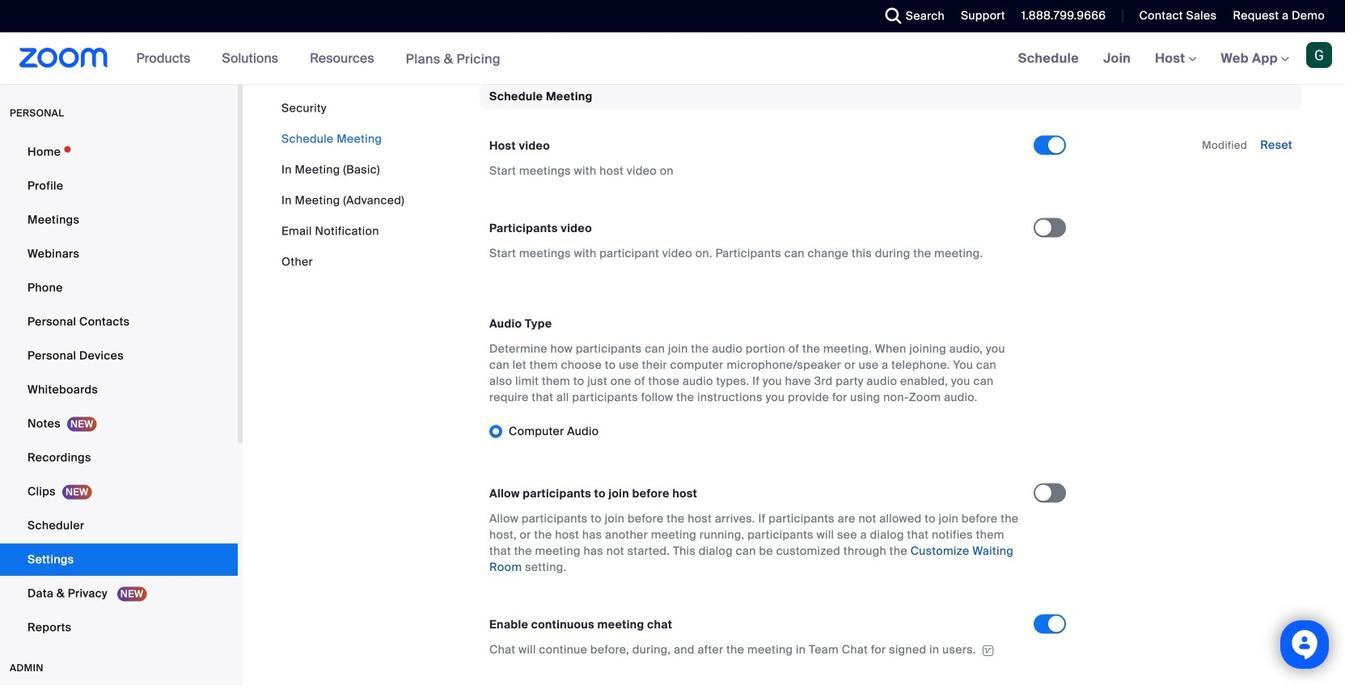 Task type: describe. For each thing, give the bounding box(es) containing it.
personal menu menu
[[0, 136, 238, 645]]

zoom logo image
[[19, 48, 108, 68]]

product information navigation
[[124, 32, 513, 85]]

profile picture image
[[1306, 42, 1332, 68]]



Task type: vqa. For each thing, say whether or not it's contained in the screenshot.
Schedule Meeting element
yes



Task type: locate. For each thing, give the bounding box(es) containing it.
meetings navigation
[[1006, 32, 1345, 85]]

menu bar
[[281, 100, 405, 270]]

schedule meeting element
[[480, 84, 1302, 685]]

banner
[[0, 32, 1345, 85]]



